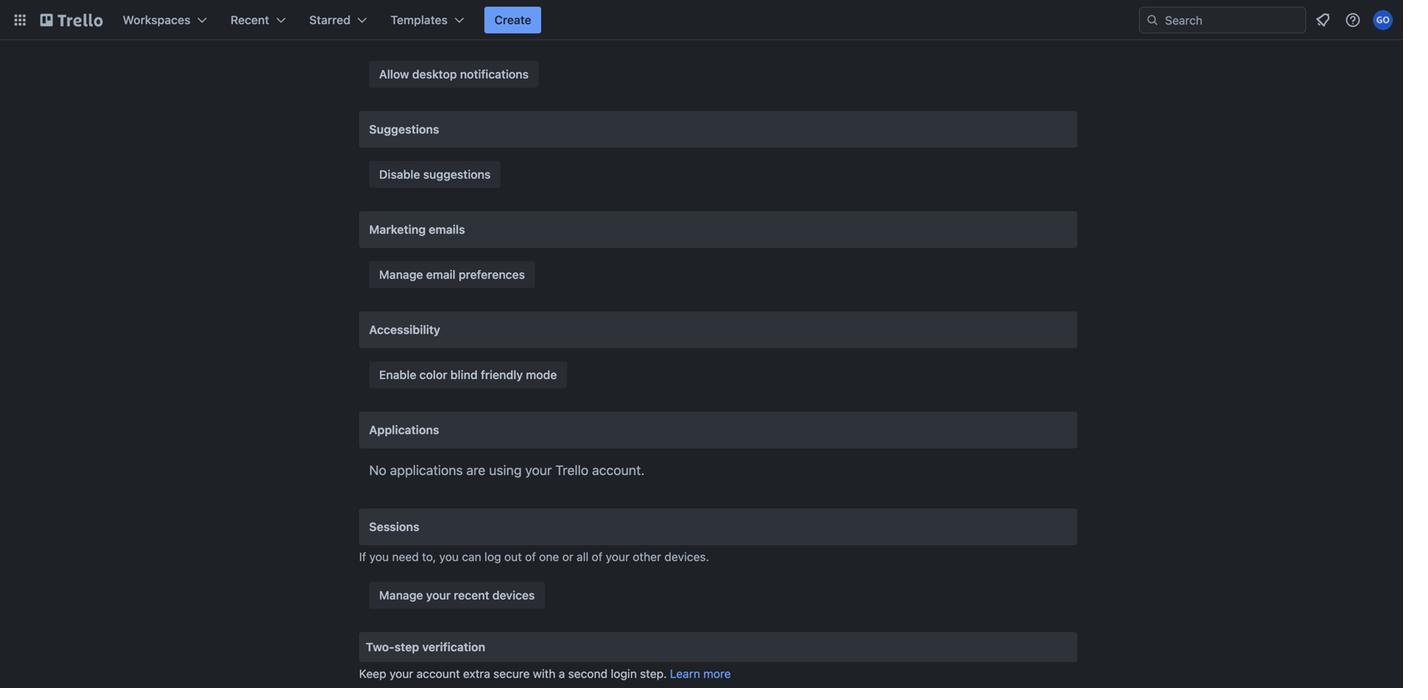 Task type: describe. For each thing, give the bounding box(es) containing it.
accessibility
[[369, 323, 441, 337]]

applications
[[369, 423, 439, 437]]

enable color blind friendly mode link
[[369, 362, 567, 389]]

if
[[359, 550, 366, 564]]

email
[[426, 268, 456, 282]]

need
[[392, 550, 419, 564]]

emails
[[429, 223, 465, 236]]

friendly
[[481, 368, 523, 382]]

Search field
[[1160, 8, 1306, 33]]

your right the using
[[525, 463, 552, 478]]

marketing
[[369, 223, 426, 236]]

your left recent
[[426, 589, 451, 602]]

preferences
[[459, 268, 525, 282]]

color
[[420, 368, 448, 382]]

account
[[417, 667, 460, 681]]

out
[[505, 550, 522, 564]]

login
[[611, 667, 637, 681]]

allow
[[379, 67, 409, 81]]

marketing emails
[[369, 223, 465, 236]]

suggestions
[[423, 168, 491, 181]]

recent
[[454, 589, 490, 602]]

all
[[577, 550, 589, 564]]

search image
[[1146, 13, 1160, 27]]

more
[[704, 667, 731, 681]]

enable color blind friendly mode
[[379, 368, 557, 382]]

manage for manage email preferences
[[379, 268, 423, 282]]

manage email preferences
[[379, 268, 525, 282]]

step.
[[640, 667, 667, 681]]

no applications are using your trello account.
[[369, 463, 645, 478]]

one
[[539, 550, 559, 564]]

if you need to, you can log out of one or all of your other devices.
[[359, 550, 710, 564]]

notifications
[[460, 67, 529, 81]]

open information menu image
[[1345, 12, 1362, 28]]

log
[[485, 550, 501, 564]]

templates
[[391, 13, 448, 27]]

trello
[[556, 463, 589, 478]]

2 you from the left
[[440, 550, 459, 564]]

allow desktop notifications link
[[369, 61, 539, 88]]

keep
[[359, 667, 387, 681]]

manage your recent devices link
[[369, 582, 545, 609]]

sessions
[[369, 520, 420, 534]]

no
[[369, 463, 387, 478]]



Task type: locate. For each thing, give the bounding box(es) containing it.
suggestions
[[369, 122, 439, 136]]

allow desktop notifications
[[379, 67, 529, 81]]

are
[[467, 463, 486, 478]]

desktop
[[412, 67, 457, 81]]

1 horizontal spatial you
[[440, 550, 459, 564]]

devices
[[493, 589, 535, 602]]

secure
[[494, 667, 530, 681]]

1 you from the left
[[370, 550, 389, 564]]

workspaces button
[[113, 7, 217, 33]]

1 of from the left
[[525, 550, 536, 564]]

blind
[[451, 368, 478, 382]]

gary orlando (garyorlando) image
[[1374, 10, 1394, 30]]

starred
[[309, 13, 351, 27]]

account.
[[592, 463, 645, 478]]

to,
[[422, 550, 436, 564]]

region
[[359, 0, 1078, 51]]

2 manage from the top
[[379, 589, 423, 602]]

of right "all"
[[592, 550, 603, 564]]

of right out
[[525, 550, 536, 564]]

manage down need
[[379, 589, 423, 602]]

manage
[[379, 268, 423, 282], [379, 589, 423, 602]]

manage email preferences link
[[369, 262, 535, 288]]

workspaces
[[123, 13, 191, 27]]

disable
[[379, 168, 420, 181]]

your left other
[[606, 550, 630, 564]]

learn more link
[[670, 667, 731, 681]]

keep your account extra secure with a second login step. learn more
[[359, 667, 731, 681]]

your down step
[[390, 667, 414, 681]]

you right to,
[[440, 550, 459, 564]]

learn
[[670, 667, 701, 681]]

other
[[633, 550, 662, 564]]

second
[[568, 667, 608, 681]]

disable suggestions link
[[369, 161, 501, 188]]

1 horizontal spatial of
[[592, 550, 603, 564]]

you
[[370, 550, 389, 564], [440, 550, 459, 564]]

recent button
[[221, 7, 296, 33]]

step
[[395, 640, 419, 654]]

manage for manage your recent devices
[[379, 589, 423, 602]]

or
[[563, 550, 574, 564]]

manage left email
[[379, 268, 423, 282]]

extra
[[463, 667, 490, 681]]

0 notifications image
[[1314, 10, 1334, 30]]

manage your recent devices
[[379, 589, 535, 602]]

0 horizontal spatial you
[[370, 550, 389, 564]]

0 vertical spatial manage
[[379, 268, 423, 282]]

enable
[[379, 368, 417, 382]]

create
[[495, 13, 532, 27]]

create button
[[485, 7, 542, 33]]

you right if
[[370, 550, 389, 564]]

a
[[559, 667, 565, 681]]

two-
[[366, 640, 395, 654]]

disable suggestions
[[379, 168, 491, 181]]

your
[[525, 463, 552, 478], [606, 550, 630, 564], [426, 589, 451, 602], [390, 667, 414, 681]]

two-step verification
[[366, 640, 486, 654]]

using
[[489, 463, 522, 478]]

primary element
[[0, 0, 1404, 40]]

0 horizontal spatial of
[[525, 550, 536, 564]]

devices.
[[665, 550, 710, 564]]

recent
[[231, 13, 269, 27]]

1 vertical spatial manage
[[379, 589, 423, 602]]

templates button
[[381, 7, 475, 33]]

applications
[[390, 463, 463, 478]]

of
[[525, 550, 536, 564], [592, 550, 603, 564]]

mode
[[526, 368, 557, 382]]

with
[[533, 667, 556, 681]]

can
[[462, 550, 482, 564]]

verification
[[422, 640, 486, 654]]

2 of from the left
[[592, 550, 603, 564]]

1 manage from the top
[[379, 268, 423, 282]]

back to home image
[[40, 7, 103, 33]]

starred button
[[299, 7, 377, 33]]



Task type: vqa. For each thing, say whether or not it's contained in the screenshot.
Trello
yes



